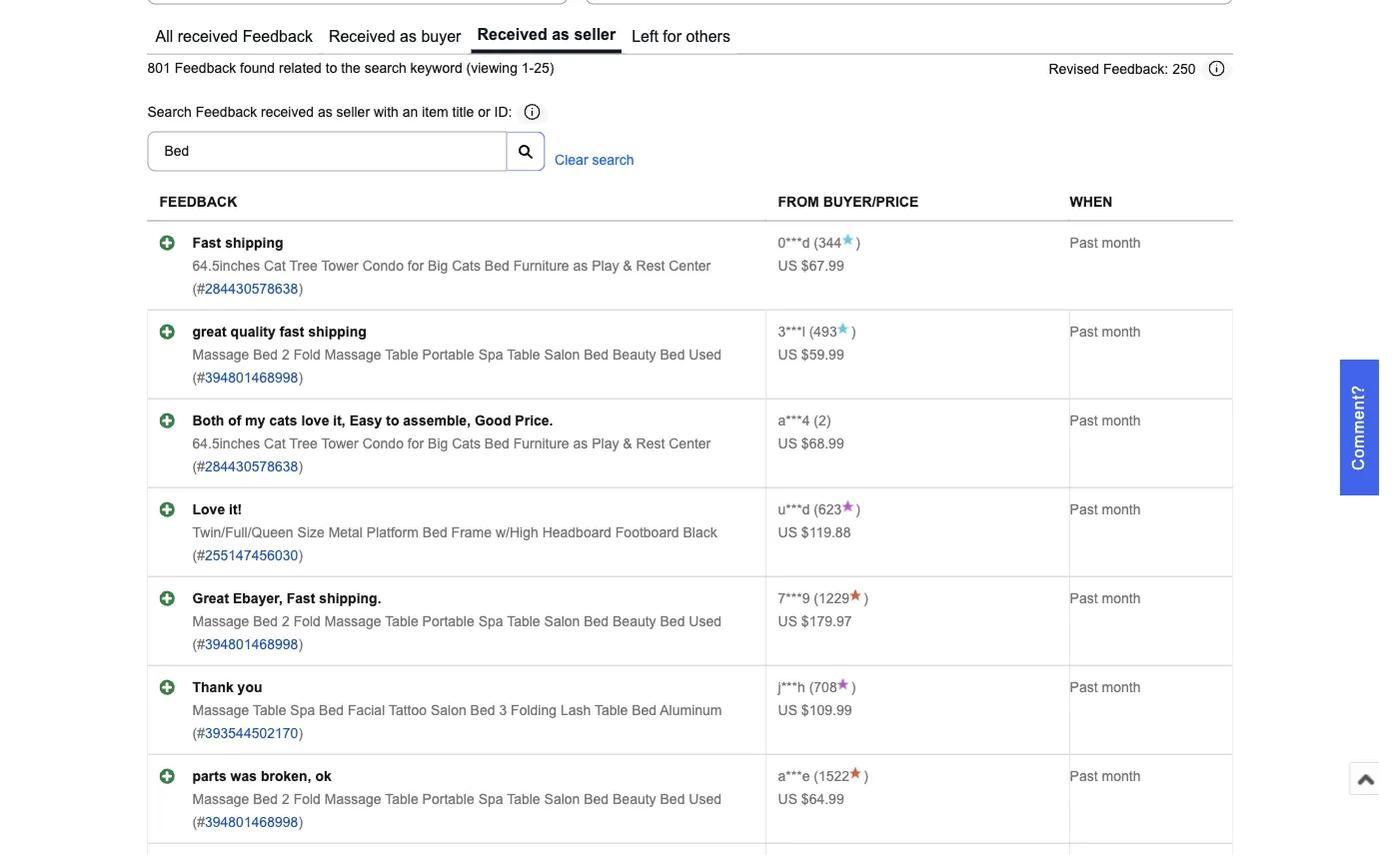 Task type: describe. For each thing, give the bounding box(es) containing it.
black
[[683, 525, 718, 541]]

the
[[341, 61, 361, 76]]

shipping.
[[319, 591, 382, 607]]

past month element for 344
[[1071, 235, 1141, 251]]

size
[[298, 525, 325, 541]]

love
[[192, 502, 225, 518]]

) right 1522
[[864, 769, 869, 785]]

( 708
[[806, 680, 838, 696]]

us for a***e
[[779, 792, 798, 808]]

headboard
[[543, 525, 612, 541]]

month for ( 493
[[1102, 324, 1141, 340]]

( for 1229
[[814, 591, 819, 607]]

past month for 623
[[1071, 502, 1141, 518]]

buyer
[[421, 27, 461, 45]]

great quality fast shipping
[[192, 324, 367, 340]]

$109.99
[[802, 703, 852, 719]]

feedback left by buyer. element for us $64.99
[[779, 769, 810, 785]]

furniture for fast shipping
[[514, 258, 570, 274]]

platform
[[367, 525, 419, 541]]

j***h
[[779, 680, 806, 696]]

frame
[[452, 525, 492, 541]]

condo for shipping
[[363, 258, 404, 274]]

) right 493
[[852, 324, 856, 340]]

twin/full/queen
[[192, 525, 294, 541]]

both of my cats love it, easy to assemble, good price.
[[192, 413, 553, 429]]

1 (# from the top
[[192, 281, 205, 297]]

ebayer,
[[233, 591, 283, 607]]

a***4 ( 2 ) us $68.99
[[779, 413, 845, 452]]

month for ( 1229
[[1102, 591, 1141, 607]]

past month element for 623
[[1071, 502, 1141, 518]]

received inside all received feedback 'button'
[[178, 27, 238, 45]]

table up price.
[[507, 347, 541, 363]]

past for ( 623
[[1071, 502, 1099, 518]]

cats for fast shipping
[[452, 258, 481, 274]]

255147456030
[[205, 548, 298, 564]]

$119.88
[[802, 525, 851, 541]]

seller inside received as seller button
[[574, 25, 616, 43]]

ok
[[315, 769, 332, 785]]

play for us $67.99
[[592, 258, 619, 274]]

received for received as seller
[[477, 25, 548, 43]]

cats for both of my cats love it, easy to assemble, good price.
[[452, 436, 481, 452]]

3 month from the top
[[1102, 413, 1141, 429]]

2 (# from the top
[[192, 370, 205, 386]]

64.5inches cat tree tower condo for big cats bed furniture as play & rest center (# for both of my cats love it, easy to assemble, good price.
[[192, 436, 711, 475]]

3 past month from the top
[[1071, 413, 1141, 429]]

( 344
[[810, 235, 842, 251]]

great
[[192, 324, 227, 340]]

feedback for found
[[175, 61, 236, 76]]

for for a***4
[[408, 436, 424, 452]]

feedback:
[[1104, 62, 1169, 77]]

search feedback received as seller with an item title or id:
[[147, 105, 512, 121]]

massage table spa bed facial tattoo salon bed 3 folding lash table bed aluminum (#
[[192, 703, 723, 742]]

used for us $59.99
[[689, 347, 722, 363]]

us $109.99
[[779, 703, 852, 719]]

past month for 1522
[[1071, 769, 1141, 785]]

( for 344
[[814, 235, 819, 251]]

revised feedback: 250
[[1049, 62, 1196, 77]]

fast
[[280, 324, 305, 340]]

used for us $64.99
[[689, 792, 722, 808]]

twin/full/queen size metal platform bed frame w/high headboard footboard black (#
[[192, 525, 718, 564]]

(viewing
[[467, 61, 518, 76]]

284430578638 link for shipping
[[205, 281, 298, 297]]

( for 1522
[[814, 769, 819, 785]]

lash
[[561, 703, 591, 719]]

parts was broken, ok
[[192, 769, 332, 785]]

) inside "a***4 ( 2 ) us $68.99"
[[827, 413, 831, 429]]

7 (# from the top
[[192, 815, 205, 831]]

rest for us $67.99
[[637, 258, 665, 274]]

394801468998 ) for quality
[[205, 370, 303, 386]]

from buyer/price
[[779, 195, 919, 210]]

feedback for received
[[196, 105, 257, 121]]

quality
[[231, 324, 276, 340]]

284430578638 for of
[[205, 459, 298, 475]]

cat for of
[[264, 436, 286, 452]]

portable for parts was broken, ok
[[423, 792, 475, 808]]

clear search button
[[555, 152, 634, 168]]

of
[[228, 413, 241, 429]]

3
[[499, 703, 507, 719]]

salon for great quality fast shipping
[[545, 347, 580, 363]]

284430578638 for shipping
[[205, 281, 298, 297]]

( 1522
[[810, 769, 850, 785]]

feedback left by buyer. element for us $68.99
[[779, 413, 810, 429]]

623
[[819, 502, 842, 518]]

thank you element
[[192, 680, 263, 696]]

month for ( 708
[[1102, 680, 1141, 696]]

from buyer/price element
[[779, 195, 919, 210]]

us for 7***9
[[779, 614, 798, 630]]

feedback left by buyer. element for us $119.88
[[779, 502, 810, 518]]

1522
[[819, 769, 850, 785]]

keyword
[[411, 61, 463, 76]]

massage bed 2 fold massage table portable spa table salon bed beauty bed used (# for great ebayer, fast shipping.
[[192, 614, 722, 653]]

great quality fast shipping element
[[192, 324, 367, 340]]

aluminum
[[660, 703, 723, 719]]

month for ( 344
[[1102, 235, 1141, 251]]

$67.99
[[802, 258, 845, 274]]

fold for fast
[[294, 614, 321, 630]]

id:
[[495, 105, 512, 121]]

broken,
[[261, 769, 312, 785]]

salon inside massage table spa bed facial tattoo salon bed 3 folding lash table bed aluminum (#
[[431, 703, 467, 719]]

search inside button
[[592, 152, 634, 168]]

portable for great quality fast shipping
[[423, 347, 475, 363]]

easy
[[350, 413, 382, 429]]

received as seller button
[[471, 20, 622, 53]]

393544502170 )
[[205, 726, 303, 742]]

$68.99
[[802, 436, 845, 452]]

) up love
[[298, 370, 303, 386]]

708
[[814, 680, 838, 696]]

feedback
[[159, 195, 237, 210]]

past month for 1229
[[1071, 591, 1141, 607]]

spa for ok
[[479, 792, 504, 808]]

metal
[[329, 525, 363, 541]]

massage inside massage table spa bed facial tattoo salon bed 3 folding lash table bed aluminum (#
[[192, 703, 249, 719]]

an
[[403, 105, 418, 121]]

great ebayer, fast shipping.
[[192, 591, 382, 607]]

table up 393544502170 ) at bottom left
[[253, 703, 286, 719]]

64.5inches cat tree tower condo for big cats bed furniture as play & rest center (# for fast shipping
[[192, 258, 711, 297]]

left
[[632, 27, 659, 45]]

past for ( 344
[[1071, 235, 1099, 251]]

table down 'tattoo'
[[385, 792, 419, 808]]

( inside "a***4 ( 2 ) us $68.99"
[[814, 413, 819, 429]]

3 (# from the top
[[192, 459, 205, 475]]

284430578638 link for of
[[205, 459, 298, 475]]

250
[[1173, 62, 1196, 77]]

394801468998 link for ebayer,
[[205, 637, 298, 653]]

left for others
[[632, 27, 731, 45]]

2 for shipping.
[[282, 614, 290, 630]]

it!
[[229, 502, 242, 518]]

title
[[453, 105, 474, 121]]

past for ( 1229
[[1071, 591, 1099, 607]]

1 horizontal spatial fast
[[287, 591, 315, 607]]

buyer/price
[[824, 195, 919, 210]]

394801468998 for was
[[205, 815, 298, 831]]

received as buyer button
[[323, 20, 467, 53]]

) right 623
[[856, 502, 861, 518]]

good
[[475, 413, 511, 429]]

us for 3***l
[[779, 347, 798, 363]]

all received feedback
[[155, 27, 313, 45]]

284430578638 ) for shipping
[[205, 281, 303, 297]]

received for received as buyer
[[329, 27, 396, 45]]

table down folding
[[507, 792, 541, 808]]

beauty for us $64.99
[[613, 792, 657, 808]]

393544502170 link
[[205, 726, 298, 742]]

massage bed 2 fold massage table portable spa table salon bed beauty bed used (# for parts was broken, ok
[[192, 792, 722, 831]]

bed inside twin/full/queen size metal platform bed frame w/high headboard footboard black (#
[[423, 525, 448, 541]]

past for ( 1522
[[1071, 769, 1099, 785]]

table up 'tattoo'
[[385, 614, 419, 630]]

others
[[686, 27, 731, 45]]

assemble,
[[403, 413, 471, 429]]

( 493
[[806, 324, 838, 340]]

394801468998 link for quality
[[205, 370, 298, 386]]

801
[[147, 61, 171, 76]]

a***4
[[779, 413, 810, 429]]

1 vertical spatial received
[[261, 105, 314, 121]]

1 horizontal spatial shipping
[[308, 324, 367, 340]]

folding
[[511, 703, 557, 719]]

801 feedback found related to the search keyword (viewing 1-25)
[[147, 61, 555, 76]]

feedback left by buyer. element for us $109.99
[[779, 680, 806, 696]]

as inside button
[[552, 25, 570, 43]]

my
[[245, 413, 266, 429]]

when
[[1071, 195, 1113, 210]]

a***e
[[779, 769, 810, 785]]

feedback left by buyer. element for us $59.99
[[779, 324, 806, 340]]

(# inside massage table spa bed facial tattoo salon bed 3 folding lash table bed aluminum (#
[[192, 726, 205, 742]]



Task type: vqa. For each thing, say whether or not it's contained in the screenshot.


Task type: locate. For each thing, give the bounding box(es) containing it.
fold for fast
[[294, 347, 321, 363]]

& for us $68.99
[[623, 436, 633, 452]]

7 past month from the top
[[1071, 769, 1141, 785]]

shipping right fast
[[308, 324, 367, 340]]

( right u***d
[[814, 502, 819, 518]]

1 vertical spatial cats
[[452, 436, 481, 452]]

received down related
[[261, 105, 314, 121]]

1 past month from the top
[[1071, 235, 1141, 251]]

salon down lash
[[545, 792, 580, 808]]

2 vertical spatial fold
[[294, 792, 321, 808]]

1 vertical spatial 284430578638 )
[[205, 459, 303, 475]]

1 center from the top
[[669, 258, 711, 274]]

2 furniture from the top
[[514, 436, 570, 452]]

1 cat from the top
[[264, 258, 286, 274]]

comment?
[[1350, 385, 1368, 471]]

1 vertical spatial big
[[428, 436, 448, 452]]

394801468998 for ebayer,
[[205, 637, 298, 653]]

0 vertical spatial 394801468998
[[205, 370, 298, 386]]

6 (# from the top
[[192, 726, 205, 742]]

feedback left by buyer. element up us $119.88
[[779, 502, 810, 518]]

thank you
[[192, 680, 263, 696]]

received as buyer
[[329, 27, 461, 45]]

table up both of my cats love it, easy to assemble, good price. element
[[385, 347, 419, 363]]

5 past month element from the top
[[1071, 591, 1141, 607]]

5 us from the top
[[779, 614, 798, 630]]

massage bed 2 fold massage table portable spa table salon bed beauty bed used (# up assemble,
[[192, 347, 722, 386]]

3***l
[[779, 324, 806, 340]]

play
[[592, 258, 619, 274], [592, 436, 619, 452]]

1 vertical spatial portable
[[423, 614, 475, 630]]

0 vertical spatial condo
[[363, 258, 404, 274]]

) up fast
[[298, 281, 303, 297]]

1 vertical spatial 394801468998 )
[[205, 637, 303, 653]]

2 vertical spatial used
[[689, 792, 722, 808]]

284430578638 up it!
[[205, 459, 298, 475]]

salon for great ebayer, fast shipping.
[[545, 614, 580, 630]]

1 vertical spatial used
[[689, 614, 722, 630]]

393544502170
[[205, 726, 298, 742]]

394801468998 for quality
[[205, 370, 298, 386]]

tree for shipping
[[290, 258, 318, 274]]

( for 493
[[810, 324, 814, 340]]

( for 623
[[814, 502, 819, 518]]

64.5inches for of
[[192, 436, 260, 452]]

feedback left by buyer. element containing u***d
[[779, 502, 810, 518]]

used for us $179.97
[[689, 614, 722, 630]]

us $179.97
[[779, 614, 852, 630]]

7 feedback left by buyer. element from the top
[[779, 769, 810, 785]]

1 vertical spatial search
[[592, 152, 634, 168]]

2 for ok
[[282, 792, 290, 808]]

table down w/high
[[507, 614, 541, 630]]

284430578638 ) down the my
[[205, 459, 303, 475]]

salon right 'tattoo'
[[431, 703, 467, 719]]

0 vertical spatial 394801468998 link
[[205, 370, 298, 386]]

us $119.88
[[779, 525, 851, 541]]

3 beauty from the top
[[613, 792, 657, 808]]

beauty for us $59.99
[[613, 347, 657, 363]]

1 fold from the top
[[294, 347, 321, 363]]

2 center from the top
[[669, 436, 711, 452]]

( right a***4
[[814, 413, 819, 429]]

4 past month from the top
[[1071, 502, 1141, 518]]

search
[[147, 105, 192, 121]]

0 vertical spatial cat
[[264, 258, 286, 274]]

cats
[[269, 413, 298, 429]]

64.5inches
[[192, 258, 260, 274], [192, 436, 260, 452]]

2 used from the top
[[689, 614, 722, 630]]

2 massage bed 2 fold massage table portable spa table salon bed beauty bed used (# from the top
[[192, 614, 722, 653]]

1 vertical spatial 284430578638 link
[[205, 459, 298, 475]]

1 horizontal spatial seller
[[574, 25, 616, 43]]

month for ( 623
[[1102, 502, 1141, 518]]

condo for of
[[363, 436, 404, 452]]

394801468998 )
[[205, 370, 303, 386], [205, 637, 303, 653], [205, 815, 303, 831]]

3 394801468998 link from the top
[[205, 815, 298, 831]]

portable up assemble,
[[423, 347, 475, 363]]

1 394801468998 link from the top
[[205, 370, 298, 386]]

past month for 344
[[1071, 235, 1141, 251]]

1 394801468998 ) from the top
[[205, 370, 303, 386]]

bed
[[485, 258, 510, 274], [253, 347, 278, 363], [584, 347, 609, 363], [660, 347, 685, 363], [485, 436, 510, 452], [423, 525, 448, 541], [253, 614, 278, 630], [584, 614, 609, 630], [660, 614, 685, 630], [319, 703, 344, 719], [471, 703, 496, 719], [632, 703, 657, 719], [253, 792, 278, 808], [584, 792, 609, 808], [660, 792, 685, 808]]

us $59.99
[[779, 347, 845, 363]]

4 past month element from the top
[[1071, 502, 1141, 518]]

us for 0***d
[[779, 258, 798, 274]]

6 feedback left by buyer. element from the top
[[779, 680, 806, 696]]

portable down twin/full/queen size metal platform bed frame w/high headboard footboard black (#
[[423, 614, 475, 630]]

feedback left by buyer. element up "us $67.99"
[[779, 235, 810, 251]]

5 past from the top
[[1071, 591, 1099, 607]]

2 past month element from the top
[[1071, 324, 1141, 340]]

0 horizontal spatial to
[[326, 61, 337, 76]]

fast
[[192, 235, 221, 251], [287, 591, 315, 607]]

) down the great ebayer, fast shipping.
[[298, 637, 303, 653]]

feedback left by buyer. element
[[779, 235, 810, 251], [779, 324, 806, 340], [779, 413, 810, 429], [779, 502, 810, 518], [779, 591, 810, 607], [779, 680, 806, 696], [779, 769, 810, 785]]

2 vertical spatial 394801468998 link
[[205, 815, 298, 831]]

center
[[669, 258, 711, 274], [669, 436, 711, 452]]

month for ( 1522
[[1102, 769, 1141, 785]]

u***d
[[779, 502, 810, 518]]

2 past month from the top
[[1071, 324, 1141, 340]]

feedback left by buyer. element containing j***h
[[779, 680, 806, 696]]

1 vertical spatial rest
[[637, 436, 665, 452]]

cat down cats
[[264, 436, 286, 452]]

tower
[[321, 258, 359, 274], [321, 436, 359, 452]]

received inside button
[[329, 27, 396, 45]]

past month
[[1071, 235, 1141, 251], [1071, 324, 1141, 340], [1071, 413, 1141, 429], [1071, 502, 1141, 518], [1071, 591, 1141, 607], [1071, 680, 1141, 696], [1071, 769, 1141, 785]]

spa up 393544502170 ) at bottom left
[[290, 703, 315, 719]]

0 vertical spatial furniture
[[514, 258, 570, 274]]

0 vertical spatial shipping
[[225, 235, 283, 251]]

2 down broken,
[[282, 792, 290, 808]]

255147456030 link
[[205, 548, 298, 564]]

furniture for both of my cats love it, easy to assemble, good price.
[[514, 436, 570, 452]]

1 284430578638 ) from the top
[[205, 281, 303, 297]]

394801468998
[[205, 370, 298, 386], [205, 637, 298, 653], [205, 815, 298, 831]]

2 for shipping
[[282, 347, 290, 363]]

salon
[[545, 347, 580, 363], [545, 614, 580, 630], [431, 703, 467, 719], [545, 792, 580, 808]]

feedback left by buyer. element up us $179.97 at the bottom of the page
[[779, 591, 810, 607]]

1 284430578638 from the top
[[205, 281, 298, 297]]

2 cats from the top
[[452, 436, 481, 452]]

was
[[231, 769, 257, 785]]

received up 1-
[[477, 25, 548, 43]]

past month for 493
[[1071, 324, 1141, 340]]

2 & from the top
[[623, 436, 633, 452]]

1 vertical spatial fold
[[294, 614, 321, 630]]

1 horizontal spatial received
[[477, 25, 548, 43]]

received inside button
[[477, 25, 548, 43]]

394801468998 ) down parts was broken, ok element
[[205, 815, 303, 831]]

spa for shipping
[[479, 347, 504, 363]]

1 vertical spatial tree
[[290, 436, 318, 452]]

to left the
[[326, 61, 337, 76]]

month
[[1102, 235, 1141, 251], [1102, 324, 1141, 340], [1102, 413, 1141, 429], [1102, 502, 1141, 518], [1102, 591, 1141, 607], [1102, 680, 1141, 696], [1102, 769, 1141, 785]]

1 vertical spatial for
[[408, 258, 424, 274]]

0 vertical spatial &
[[623, 258, 633, 274]]

0 vertical spatial feedback
[[243, 27, 313, 45]]

0***d
[[779, 235, 810, 251]]

1 feedback left by buyer. element from the top
[[779, 235, 810, 251]]

tower down it,
[[321, 436, 359, 452]]

2 past from the top
[[1071, 324, 1099, 340]]

1 vertical spatial shipping
[[308, 324, 367, 340]]

massage bed 2 fold massage table portable spa table salon bed beauty bed used (# down massage table spa bed facial tattoo salon bed 3 folding lash table bed aluminum (#
[[192, 792, 722, 831]]

when element
[[1071, 195, 1113, 210]]

2 394801468998 link from the top
[[205, 637, 298, 653]]

1 & from the top
[[623, 258, 633, 274]]

3 past from the top
[[1071, 413, 1099, 429]]

2 vertical spatial 394801468998
[[205, 815, 298, 831]]

3 394801468998 from the top
[[205, 815, 298, 831]]

us for u***d
[[779, 525, 798, 541]]

cat for shipping
[[264, 258, 286, 274]]

6 past month from the top
[[1071, 680, 1141, 696]]

7 past from the top
[[1071, 769, 1099, 785]]

) right 1229
[[864, 591, 869, 607]]

tower for of
[[321, 436, 359, 452]]

0 horizontal spatial received
[[178, 27, 238, 45]]

1 vertical spatial &
[[623, 436, 633, 452]]

) down love
[[298, 459, 303, 475]]

massage bed 2 fold massage table portable spa table salon bed beauty bed used (# up massage table spa bed facial tattoo salon bed 3 folding lash table bed aluminum (#
[[192, 614, 722, 653]]

394801468998 ) for was
[[205, 815, 303, 831]]

1 64.5inches from the top
[[192, 258, 260, 274]]

( right j***h at the right bottom
[[810, 680, 814, 696]]

us down u***d
[[779, 525, 798, 541]]

1 past from the top
[[1071, 235, 1099, 251]]

feedback left by buyer. element for us $67.99
[[779, 235, 810, 251]]

rest for us $68.99
[[637, 436, 665, 452]]

all
[[155, 27, 173, 45]]

0 horizontal spatial received
[[329, 27, 396, 45]]

1 horizontal spatial to
[[386, 413, 399, 429]]

0 vertical spatial massage bed 2 fold massage table portable spa table salon bed beauty bed used (#
[[192, 347, 722, 386]]

2 beauty from the top
[[613, 614, 657, 630]]

64.5inches for shipping
[[192, 258, 260, 274]]

7 month from the top
[[1102, 769, 1141, 785]]

284430578638 ) up quality
[[205, 281, 303, 297]]

6 us from the top
[[779, 703, 798, 719]]

comment? link
[[1341, 360, 1381, 496]]

search down received as buyer button
[[365, 61, 407, 76]]

2 tower from the top
[[321, 436, 359, 452]]

2 394801468998 from the top
[[205, 637, 298, 653]]

0 vertical spatial fold
[[294, 347, 321, 363]]

us inside "a***4 ( 2 ) us $68.99"
[[779, 436, 798, 452]]

6 past month element from the top
[[1071, 680, 1141, 696]]

feedback left by buyer. element up us $59.99 at the top of page
[[779, 324, 806, 340]]

0 vertical spatial 394801468998 )
[[205, 370, 303, 386]]

feedback
[[243, 27, 313, 45], [175, 61, 236, 76], [196, 105, 257, 121]]

salon up price.
[[545, 347, 580, 363]]

1 big from the top
[[428, 258, 448, 274]]

0 horizontal spatial fast
[[192, 235, 221, 251]]

feedback left by buyer. element containing a***4
[[779, 413, 810, 429]]

0 vertical spatial tower
[[321, 258, 359, 274]]

2 vertical spatial beauty
[[613, 792, 657, 808]]

( for 708
[[810, 680, 814, 696]]

0 vertical spatial fast
[[192, 235, 221, 251]]

284430578638 link up quality
[[205, 281, 298, 297]]

salon for parts was broken, ok
[[545, 792, 580, 808]]

0 vertical spatial for
[[663, 27, 682, 45]]

from
[[779, 195, 820, 210]]

0 vertical spatial 284430578638 link
[[205, 281, 298, 297]]

center for us $68.99
[[669, 436, 711, 452]]

4 feedback left by buyer. element from the top
[[779, 502, 810, 518]]

massage bed 2 fold massage table portable spa table salon bed beauty bed used (# for great quality fast shipping
[[192, 347, 722, 386]]

3 past month element from the top
[[1071, 413, 1141, 429]]

feedback up found
[[243, 27, 313, 45]]

2 284430578638 ) from the top
[[205, 459, 303, 475]]

us $64.99
[[779, 792, 845, 808]]

big for fast shipping
[[428, 258, 448, 274]]

0 horizontal spatial seller
[[337, 105, 370, 121]]

2 vertical spatial 394801468998 )
[[205, 815, 303, 831]]

1 used from the top
[[689, 347, 722, 363]]

tree up fast
[[290, 258, 318, 274]]

3 394801468998 ) from the top
[[205, 815, 303, 831]]

2 play from the top
[[592, 436, 619, 452]]

feedback down found
[[196, 105, 257, 121]]

& for us $67.99
[[623, 258, 633, 274]]

394801468998 link up the my
[[205, 370, 298, 386]]

spa up the good
[[479, 347, 504, 363]]

0 vertical spatial 284430578638
[[205, 281, 298, 297]]

us
[[779, 258, 798, 274], [779, 347, 798, 363], [779, 436, 798, 452], [779, 525, 798, 541], [779, 614, 798, 630], [779, 703, 798, 719], [779, 792, 798, 808]]

1 vertical spatial furniture
[[514, 436, 570, 452]]

2 vertical spatial feedback
[[196, 105, 257, 121]]

clear search
[[555, 152, 634, 168]]

thank
[[192, 680, 234, 696]]

2 tree from the top
[[290, 436, 318, 452]]

1 284430578638 link from the top
[[205, 281, 298, 297]]

portable
[[423, 347, 475, 363], [423, 614, 475, 630], [423, 792, 475, 808]]

1 64.5inches cat tree tower condo for big cats bed furniture as play & rest center (# from the top
[[192, 258, 711, 297]]

shipping
[[225, 235, 283, 251], [308, 324, 367, 340]]

found
[[240, 61, 275, 76]]

spa down twin/full/queen size metal platform bed frame w/high headboard footboard black (#
[[479, 614, 504, 630]]

) up broken,
[[298, 726, 303, 742]]

64.5inches down fast shipping element
[[192, 258, 260, 274]]

us down the "3***l"
[[779, 347, 798, 363]]

394801468998 up you
[[205, 637, 298, 653]]

394801468998 ) up you
[[205, 637, 303, 653]]

tower for shipping
[[321, 258, 359, 274]]

1 tree from the top
[[290, 258, 318, 274]]

portable down massage table spa bed facial tattoo salon bed 3 folding lash table bed aluminum (#
[[423, 792, 475, 808]]

5 (# from the top
[[192, 637, 205, 653]]

1 horizontal spatial search
[[592, 152, 634, 168]]

feedback left by buyer. element up us $109.99
[[779, 680, 806, 696]]

2 vertical spatial for
[[408, 436, 424, 452]]

3 fold from the top
[[294, 792, 321, 808]]

0 vertical spatial portable
[[423, 347, 475, 363]]

past for ( 493
[[1071, 324, 1099, 340]]

feedback down all received feedback 'button'
[[175, 61, 236, 76]]

2 vertical spatial portable
[[423, 792, 475, 808]]

1 play from the top
[[592, 258, 619, 274]]

us for j***h
[[779, 703, 798, 719]]

0 vertical spatial used
[[689, 347, 722, 363]]

1 vertical spatial 284430578638
[[205, 459, 298, 475]]

past month element for 708
[[1071, 680, 1141, 696]]

1 vertical spatial seller
[[337, 105, 370, 121]]

) up $68.99
[[827, 413, 831, 429]]

fold down fast
[[294, 347, 321, 363]]

us down a***4
[[779, 436, 798, 452]]

2 284430578638 from the top
[[205, 459, 298, 475]]

us down a***e
[[779, 792, 798, 808]]

394801468998 ) up the my
[[205, 370, 303, 386]]

25)
[[534, 61, 555, 76]]

us down 0***d
[[779, 258, 798, 274]]

( right 0***d
[[814, 235, 819, 251]]

2 month from the top
[[1102, 324, 1141, 340]]

1 vertical spatial fast
[[287, 591, 315, 607]]

2 fold from the top
[[294, 614, 321, 630]]

both
[[192, 413, 224, 429]]

cat down fast shipping
[[264, 258, 286, 274]]

1 us from the top
[[779, 258, 798, 274]]

beauty for us $179.97
[[613, 614, 657, 630]]

footboard
[[616, 525, 680, 541]]

2 big from the top
[[428, 436, 448, 452]]

all received feedback button
[[149, 20, 319, 53]]

0 vertical spatial search
[[365, 61, 407, 76]]

394801468998 link for was
[[205, 815, 298, 831]]

for
[[663, 27, 682, 45], [408, 258, 424, 274], [408, 436, 424, 452]]

1 vertical spatial feedback
[[175, 61, 236, 76]]

tower up great quality fast shipping
[[321, 258, 359, 274]]

1 portable from the top
[[423, 347, 475, 363]]

love it! element
[[192, 502, 242, 518]]

2 cat from the top
[[264, 436, 286, 452]]

1 394801468998 from the top
[[205, 370, 298, 386]]

2 64.5inches cat tree tower condo for big cats bed furniture as play & rest center (# from the top
[[192, 436, 711, 475]]

4 month from the top
[[1102, 502, 1141, 518]]

spa down massage table spa bed facial tattoo salon bed 3 folding lash table bed aluminum (#
[[479, 792, 504, 808]]

1 massage bed 2 fold massage table portable spa table salon bed beauty bed used (# from the top
[[192, 347, 722, 386]]

1 vertical spatial 64.5inches cat tree tower condo for big cats bed furniture as play & rest center (#
[[192, 436, 711, 475]]

us down j***h at the right bottom
[[779, 703, 798, 719]]

center for us $67.99
[[669, 258, 711, 274]]

item
[[422, 105, 449, 121]]

0 vertical spatial play
[[592, 258, 619, 274]]

64.5inches down of
[[192, 436, 260, 452]]

$59.99
[[802, 347, 845, 363]]

1 vertical spatial 394801468998
[[205, 637, 298, 653]]

1 past month element from the top
[[1071, 235, 1141, 251]]

1 tower from the top
[[321, 258, 359, 274]]

394801468998 ) for ebayer,
[[205, 637, 303, 653]]

1 horizontal spatial received
[[261, 105, 314, 121]]

parts was broken, ok element
[[192, 769, 332, 785]]

0 vertical spatial received
[[178, 27, 238, 45]]

3 portable from the top
[[423, 792, 475, 808]]

3 us from the top
[[779, 436, 798, 452]]

2 inside "a***4 ( 2 ) us $68.99"
[[819, 413, 827, 429]]

for for 0***d
[[408, 258, 424, 274]]

fast shipping element
[[192, 235, 283, 251]]

great ebayer, fast shipping. element
[[192, 591, 382, 607]]

feedback inside 'button'
[[243, 27, 313, 45]]

394801468998 link
[[205, 370, 298, 386], [205, 637, 298, 653], [205, 815, 298, 831]]

great
[[192, 591, 229, 607]]

1 vertical spatial 64.5inches
[[192, 436, 260, 452]]

for inside button
[[663, 27, 682, 45]]

past month element for 1522
[[1071, 769, 1141, 785]]

both of my cats love it, easy to assemble, good price. element
[[192, 413, 553, 429]]

5 month from the top
[[1102, 591, 1141, 607]]

( right the "3***l"
[[810, 324, 814, 340]]

0 horizontal spatial search
[[365, 61, 407, 76]]

2 rest from the top
[[637, 436, 665, 452]]

feedback left by buyer. element containing 7***9
[[779, 591, 810, 607]]

fold down ok
[[294, 792, 321, 808]]

fold down the great ebayer, fast shipping.
[[294, 614, 321, 630]]

w/high
[[496, 525, 539, 541]]

search right clear
[[592, 152, 634, 168]]

( 623
[[810, 502, 842, 518]]

284430578638 up quality
[[205, 281, 298, 297]]

5 past month from the top
[[1071, 591, 1141, 607]]

feedback left by buyer. element for us $179.97
[[779, 591, 810, 607]]

beauty
[[613, 347, 657, 363], [613, 614, 657, 630], [613, 792, 657, 808]]

feedback element
[[159, 195, 237, 210]]

or
[[478, 105, 491, 121]]

2 284430578638 link from the top
[[205, 459, 298, 475]]

tree for of
[[290, 436, 318, 452]]

feedback left by buyer. element containing 3***l
[[779, 324, 806, 340]]

love
[[301, 413, 329, 429]]

big for both of my cats love it, easy to assemble, good price.
[[428, 436, 448, 452]]

0 vertical spatial 284430578638 )
[[205, 281, 303, 297]]

feedback left by buyer. element containing a***e
[[779, 769, 810, 785]]

past month element for 493
[[1071, 324, 1141, 340]]

4 us from the top
[[779, 525, 798, 541]]

284430578638
[[205, 281, 298, 297], [205, 459, 298, 475]]

price.
[[515, 413, 553, 429]]

0 vertical spatial center
[[669, 258, 711, 274]]

394801468998 up the my
[[205, 370, 298, 386]]

284430578638 )
[[205, 281, 303, 297], [205, 459, 303, 475]]

1 beauty from the top
[[613, 347, 657, 363]]

1 cats from the top
[[452, 258, 481, 274]]

1 vertical spatial beauty
[[613, 614, 657, 630]]

play for us $68.99
[[592, 436, 619, 452]]

2 64.5inches from the top
[[192, 436, 260, 452]]

as inside button
[[400, 27, 417, 45]]

feedback left by buyer. element up us $64.99
[[779, 769, 810, 785]]

) down broken,
[[298, 815, 303, 831]]

5 feedback left by buyer. element from the top
[[779, 591, 810, 607]]

0 vertical spatial 64.5inches
[[192, 258, 260, 274]]

seller left left
[[574, 25, 616, 43]]

394801468998 down the was
[[205, 815, 298, 831]]

1 vertical spatial center
[[669, 436, 711, 452]]

0 horizontal spatial shipping
[[225, 235, 283, 251]]

$64.99
[[802, 792, 845, 808]]

) down size
[[298, 548, 303, 564]]

spa for shipping.
[[479, 614, 504, 630]]

6 month from the top
[[1102, 680, 1141, 696]]

1 vertical spatial to
[[386, 413, 399, 429]]

received right all
[[178, 27, 238, 45]]

2 394801468998 ) from the top
[[205, 637, 303, 653]]

0 vertical spatial to
[[326, 61, 337, 76]]

fast right ebayer,
[[287, 591, 315, 607]]

1 month from the top
[[1102, 235, 1141, 251]]

fold
[[294, 347, 321, 363], [294, 614, 321, 630], [294, 792, 321, 808]]

table right lash
[[595, 703, 628, 719]]

past month element
[[1071, 235, 1141, 251], [1071, 324, 1141, 340], [1071, 413, 1141, 429], [1071, 502, 1141, 518], [1071, 591, 1141, 607], [1071, 680, 1141, 696], [1071, 769, 1141, 785]]

condo
[[363, 258, 404, 274], [363, 436, 404, 452]]

7 us from the top
[[779, 792, 798, 808]]

love it!
[[192, 502, 242, 518]]

2 feedback left by buyer. element from the top
[[779, 324, 806, 340]]

0 vertical spatial 64.5inches cat tree tower condo for big cats bed furniture as play & rest center (#
[[192, 258, 711, 297]]

3 massage bed 2 fold massage table portable spa table salon bed beauty bed used (# from the top
[[192, 792, 722, 831]]

seller left with
[[337, 105, 370, 121]]

(# inside twin/full/queen size metal platform bed frame w/high headboard footboard black (#
[[192, 548, 205, 564]]

284430578638 ) for of
[[205, 459, 303, 475]]

3 feedback left by buyer. element from the top
[[779, 413, 810, 429]]

spa inside massage table spa bed facial tattoo salon bed 3 folding lash table bed aluminum (#
[[290, 703, 315, 719]]

revised
[[1049, 62, 1100, 77]]

1 vertical spatial cat
[[264, 436, 286, 452]]

0 vertical spatial cats
[[452, 258, 481, 274]]

1 vertical spatial play
[[592, 436, 619, 452]]

1 rest from the top
[[637, 258, 665, 274]]

4 past from the top
[[1071, 502, 1099, 518]]

us down the 7***9
[[779, 614, 798, 630]]

0 vertical spatial seller
[[574, 25, 616, 43]]

1 condo from the top
[[363, 258, 404, 274]]

us $67.99
[[779, 258, 845, 274]]

fast down feedback element
[[192, 235, 221, 251]]

0 vertical spatial big
[[428, 258, 448, 274]]

feedback left by buyer. element containing 0***d
[[779, 235, 810, 251]]

past month element for 1229
[[1071, 591, 1141, 607]]

e.g. Vintage 1970's Gibson Guitars text field
[[147, 132, 507, 172]]

portable for great ebayer, fast shipping.
[[423, 614, 475, 630]]

6 past from the top
[[1071, 680, 1099, 696]]

2 down fast
[[282, 347, 290, 363]]

1 vertical spatial 394801468998 link
[[205, 637, 298, 653]]

0 vertical spatial tree
[[290, 258, 318, 274]]

394801468998 link down the was
[[205, 815, 298, 831]]

2 up $68.99
[[819, 413, 827, 429]]

tree down love
[[290, 436, 318, 452]]

left for others button
[[626, 20, 737, 53]]

past month for 708
[[1071, 680, 1141, 696]]

1 vertical spatial tower
[[321, 436, 359, 452]]

1 vertical spatial massage bed 2 fold massage table portable spa table salon bed beauty bed used (#
[[192, 614, 722, 653]]

feedback left by buyer. element up $68.99
[[779, 413, 810, 429]]

) right "344"
[[856, 235, 861, 251]]

2 portable from the top
[[423, 614, 475, 630]]

received up the
[[329, 27, 396, 45]]

big
[[428, 258, 448, 274], [428, 436, 448, 452]]

clear
[[555, 152, 589, 168]]

( right the 7***9
[[814, 591, 819, 607]]

you
[[238, 680, 263, 696]]

cats
[[452, 258, 481, 274], [452, 436, 481, 452]]

( 1229
[[810, 591, 850, 607]]

( right a***e
[[814, 769, 819, 785]]

2 vertical spatial massage bed 2 fold massage table portable spa table salon bed beauty bed used (#
[[192, 792, 722, 831]]

$179.97
[[802, 614, 852, 630]]

0 vertical spatial rest
[[637, 258, 665, 274]]

394801468998 link up you
[[205, 637, 298, 653]]

past for ( 708
[[1071, 680, 1099, 696]]

fold for broken,
[[294, 792, 321, 808]]

) right 708 at the right
[[852, 680, 856, 696]]

255147456030 )
[[205, 548, 303, 564]]

to right the easy
[[386, 413, 399, 429]]

0 vertical spatial beauty
[[613, 347, 657, 363]]

1 vertical spatial condo
[[363, 436, 404, 452]]

1 furniture from the top
[[514, 258, 570, 274]]

facial
[[348, 703, 385, 719]]



